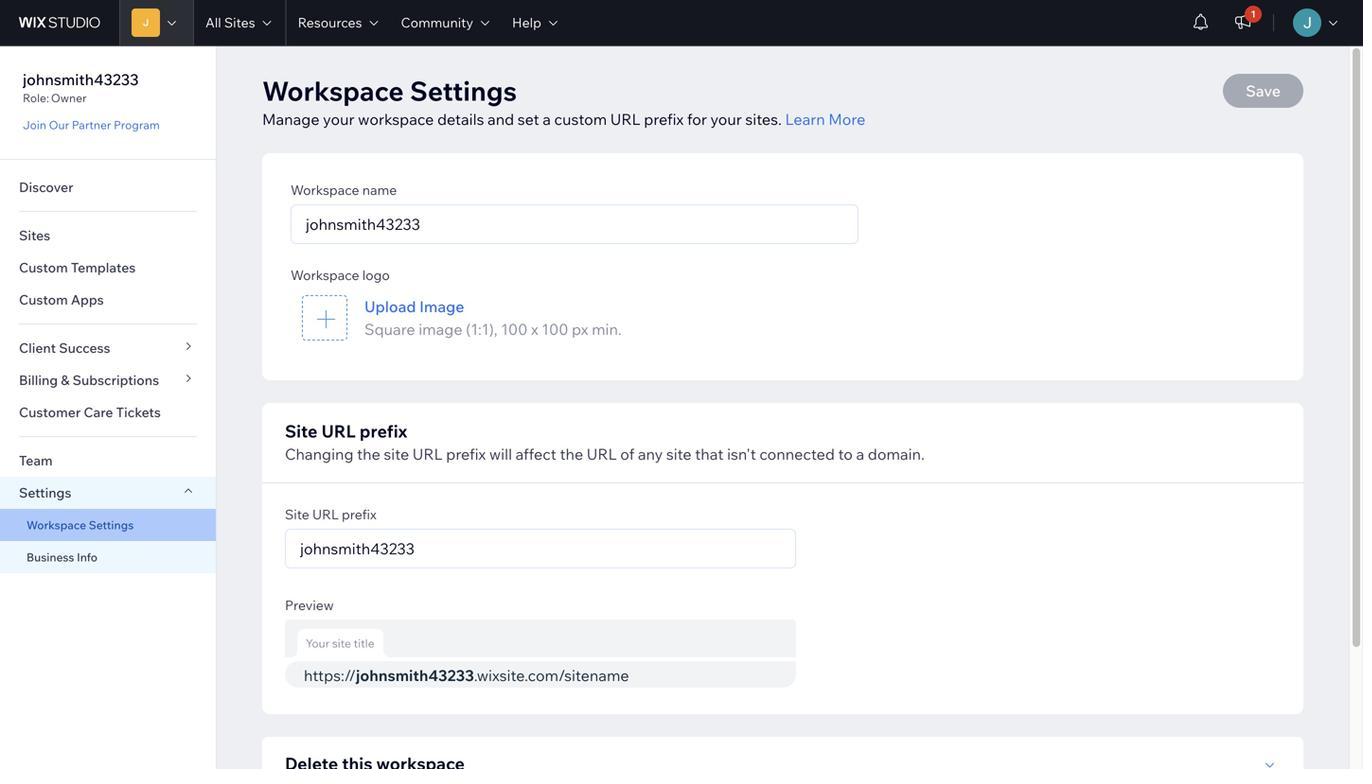 Task type: locate. For each thing, give the bounding box(es) containing it.
name
[[362, 182, 397, 198]]

url
[[610, 110, 641, 129], [321, 421, 356, 442], [413, 445, 443, 464], [587, 445, 617, 464], [312, 506, 339, 523]]

site for site url prefix changing the site url prefix will affect the url of any site that isn't connected to a domain.
[[285, 421, 318, 442]]

a right set
[[543, 110, 551, 129]]

1 vertical spatial custom
[[19, 292, 68, 308]]

url up changing
[[321, 421, 356, 442]]

1
[[1251, 8, 1256, 20]]

site
[[384, 445, 409, 464], [666, 445, 692, 464]]

settings button
[[0, 477, 216, 509]]

2 your from the left
[[710, 110, 742, 129]]

custom
[[19, 259, 68, 276], [19, 292, 68, 308]]

0 horizontal spatial sites
[[19, 227, 50, 244]]

join our partner program button
[[23, 116, 160, 133]]

customer
[[19, 404, 81, 421]]

site down changing
[[285, 506, 309, 523]]

0 horizontal spatial a
[[543, 110, 551, 129]]

site inside site url prefix changing the site url prefix will affect the url of any site that isn't connected to a domain.
[[285, 421, 318, 442]]

sites down discover
[[19, 227, 50, 244]]

affect
[[516, 445, 556, 464]]

will
[[489, 445, 512, 464]]

custom
[[554, 110, 607, 129]]

1 vertical spatial settings
[[19, 485, 71, 501]]

the right changing
[[357, 445, 380, 464]]

1 horizontal spatial 100
[[542, 320, 568, 339]]

upload image link
[[364, 295, 622, 318]]

customer care tickets link
[[0, 397, 216, 429]]

workspace inside sidebar element
[[27, 518, 86, 532]]

logo
[[362, 267, 390, 284]]

1 horizontal spatial settings
[[89, 518, 134, 532]]

johnsmith43233
[[23, 70, 139, 89]]

team link
[[0, 445, 216, 477]]

client
[[19, 340, 56, 356]]

1 site from the left
[[384, 445, 409, 464]]

upload image square image (1:1), 100 x 100 px min.
[[364, 297, 622, 339]]

1 site from the top
[[285, 421, 318, 442]]

discover
[[19, 179, 73, 195]]

settings
[[410, 74, 517, 107], [19, 485, 71, 501], [89, 518, 134, 532]]

1 vertical spatial sites
[[19, 227, 50, 244]]

the
[[357, 445, 380, 464], [560, 445, 583, 464]]

custom apps
[[19, 292, 104, 308]]

0 horizontal spatial settings
[[19, 485, 71, 501]]

2 site from the top
[[285, 506, 309, 523]]

partner
[[72, 118, 111, 132]]

that
[[695, 445, 724, 464]]

j
[[143, 17, 149, 28]]

custom apps link
[[0, 284, 216, 316]]

1 custom from the top
[[19, 259, 68, 276]]

preview
[[285, 597, 334, 614]]

site
[[285, 421, 318, 442], [285, 506, 309, 523]]

2 the from the left
[[560, 445, 583, 464]]

success
[[59, 340, 110, 356]]

1 horizontal spatial your
[[710, 110, 742, 129]]

help
[[512, 14, 541, 31]]

0 horizontal spatial the
[[357, 445, 380, 464]]

a
[[543, 110, 551, 129], [856, 445, 864, 464]]

workspace for workspace settings manage your workspace details and set a custom url prefix for your sites. learn more
[[262, 74, 404, 107]]

customer care tickets
[[19, 404, 161, 421]]

and
[[488, 110, 514, 129]]

100 left x
[[501, 320, 528, 339]]

1 vertical spatial a
[[856, 445, 864, 464]]

settings down 'team'
[[19, 485, 71, 501]]

site right changing
[[384, 445, 409, 464]]

0 horizontal spatial your
[[323, 110, 354, 129]]

your right for
[[710, 110, 742, 129]]

workspace inside workspace settings manage your workspace details and set a custom url prefix for your sites. learn more
[[262, 74, 404, 107]]

settings up details
[[410, 74, 517, 107]]

min.
[[592, 320, 622, 339]]

your right manage
[[323, 110, 354, 129]]

workspace
[[262, 74, 404, 107], [291, 182, 359, 198], [291, 267, 359, 284], [27, 518, 86, 532]]

2 site from the left
[[666, 445, 692, 464]]

settings inside workspace settings manage your workspace details and set a custom url prefix for your sites. learn more
[[410, 74, 517, 107]]

1 horizontal spatial sites
[[224, 14, 255, 31]]

prefix
[[644, 110, 684, 129], [360, 421, 407, 442], [446, 445, 486, 464], [342, 506, 377, 523]]

site up changing
[[285, 421, 318, 442]]

settings up business info link
[[89, 518, 134, 532]]

1 vertical spatial site
[[285, 506, 309, 523]]

0 vertical spatial custom
[[19, 259, 68, 276]]

2 100 from the left
[[542, 320, 568, 339]]

0 vertical spatial a
[[543, 110, 551, 129]]

2 horizontal spatial settings
[[410, 74, 517, 107]]

custom left apps
[[19, 292, 68, 308]]

1 horizontal spatial site
[[666, 445, 692, 464]]

care
[[84, 404, 113, 421]]

sidebar element
[[0, 45, 217, 770]]

help button
[[501, 0, 569, 45]]

1 the from the left
[[357, 445, 380, 464]]

set
[[518, 110, 539, 129]]

site right any
[[666, 445, 692, 464]]

2 vertical spatial settings
[[89, 518, 134, 532]]

your
[[323, 110, 354, 129], [710, 110, 742, 129]]

sites
[[224, 14, 255, 31], [19, 227, 50, 244]]

100
[[501, 320, 528, 339], [542, 320, 568, 339]]

1 horizontal spatial a
[[856, 445, 864, 464]]

workspace left logo
[[291, 267, 359, 284]]

a right to
[[856, 445, 864, 464]]

for
[[687, 110, 707, 129]]

client success button
[[0, 332, 216, 364]]

0 horizontal spatial 100
[[501, 320, 528, 339]]

0 horizontal spatial site
[[384, 445, 409, 464]]

info
[[77, 550, 98, 565]]

tickets
[[116, 404, 161, 421]]

0 vertical spatial settings
[[410, 74, 517, 107]]

site url prefix changing the site url prefix will affect the url of any site that isn't connected to a domain.
[[285, 421, 925, 464]]

changing
[[285, 445, 354, 464]]

workspace up business info at the bottom left
[[27, 518, 86, 532]]

isn't
[[727, 445, 756, 464]]

url right custom
[[610, 110, 641, 129]]

workspace for workspace name
[[291, 182, 359, 198]]

100 right x
[[542, 320, 568, 339]]

url left will
[[413, 445, 443, 464]]

sites link
[[0, 220, 216, 252]]

2 custom from the top
[[19, 292, 68, 308]]

sites right all at the left of page
[[224, 14, 255, 31]]

url down changing
[[312, 506, 339, 523]]

johnsmith43233 role: owner
[[23, 70, 139, 105]]

program
[[114, 118, 160, 132]]

(1:1),
[[466, 320, 498, 339]]

custom up custom apps
[[19, 259, 68, 276]]

0 vertical spatial site
[[285, 421, 318, 442]]

the right affect
[[560, 445, 583, 464]]

1 100 from the left
[[501, 320, 528, 339]]

workspace up manage
[[262, 74, 404, 107]]

business info link
[[0, 541, 216, 574]]

1 horizontal spatial the
[[560, 445, 583, 464]]

workspace left name
[[291, 182, 359, 198]]



Task type: vqa. For each thing, say whether or not it's contained in the screenshot.
the left SETTINGS
yes



Task type: describe. For each thing, give the bounding box(es) containing it.
workspace
[[358, 110, 434, 129]]

to
[[838, 445, 853, 464]]

prefix inside workspace settings manage your workspace details and set a custom url prefix for your sites. learn more
[[644, 110, 684, 129]]

business info
[[27, 550, 98, 565]]

settings for workspace settings manage your workspace details and set a custom url prefix for your sites. learn more
[[410, 74, 517, 107]]

any
[[638, 445, 663, 464]]

learn
[[785, 110, 825, 129]]

custom for custom templates
[[19, 259, 68, 276]]

custom templates link
[[0, 252, 216, 284]]

workspace settings link
[[0, 509, 216, 541]]

connected
[[760, 445, 835, 464]]

custom for custom apps
[[19, 292, 68, 308]]

discover link
[[0, 171, 216, 204]]

subscriptions
[[73, 372, 159, 389]]

business
[[27, 550, 74, 565]]

settings for workspace settings
[[89, 518, 134, 532]]

our
[[49, 118, 69, 132]]

billing & subscriptions button
[[0, 364, 216, 397]]

a inside workspace settings manage your workspace details and set a custom url prefix for your sites. learn more
[[543, 110, 551, 129]]

more
[[829, 110, 866, 129]]

workspace for workspace logo
[[291, 267, 359, 284]]

learn more link
[[785, 108, 866, 131]]

billing & subscriptions
[[19, 372, 159, 389]]

sites.
[[745, 110, 782, 129]]

url left of
[[587, 445, 617, 464]]

workspace settings manage your workspace details and set a custom url prefix for your sites. learn more
[[262, 74, 866, 129]]

Enter a new URL prefix field
[[294, 530, 787, 568]]

templates
[[71, 259, 136, 276]]

site for site url prefix
[[285, 506, 309, 523]]

community
[[401, 14, 473, 31]]

site url prefix
[[285, 506, 377, 523]]

url inside workspace settings manage your workspace details and set a custom url prefix for your sites. learn more
[[610, 110, 641, 129]]

&
[[61, 372, 70, 389]]

custom templates
[[19, 259, 136, 276]]

manage
[[262, 110, 320, 129]]

workspace settings
[[27, 518, 134, 532]]

a inside site url prefix changing the site url prefix will affect the url of any site that isn't connected to a domain.
[[856, 445, 864, 464]]

of
[[620, 445, 634, 464]]

j button
[[119, 0, 193, 45]]

0 vertical spatial sites
[[224, 14, 255, 31]]

workspace logo
[[291, 267, 390, 284]]

billing
[[19, 372, 58, 389]]

role:
[[23, 91, 49, 105]]

join
[[23, 118, 46, 132]]

owner
[[51, 91, 87, 105]]

x
[[531, 320, 538, 339]]

upload
[[364, 297, 416, 316]]

image
[[419, 320, 462, 339]]

1 your from the left
[[323, 110, 354, 129]]

client success
[[19, 340, 110, 356]]

team
[[19, 452, 53, 469]]

all
[[205, 14, 221, 31]]

resources
[[298, 14, 362, 31]]

image
[[419, 297, 464, 316]]

settings inside popup button
[[19, 485, 71, 501]]

px
[[572, 320, 588, 339]]

all sites
[[205, 14, 255, 31]]

domain.
[[868, 445, 925, 464]]

workspace for workspace settings
[[27, 518, 86, 532]]

apps
[[71, 292, 104, 308]]

workspace name
[[291, 182, 397, 198]]

sites inside sidebar element
[[19, 227, 50, 244]]

e.g., Design Life Studios field
[[300, 205, 849, 243]]

details
[[437, 110, 484, 129]]

join our partner program
[[23, 118, 160, 132]]

square
[[364, 320, 415, 339]]



